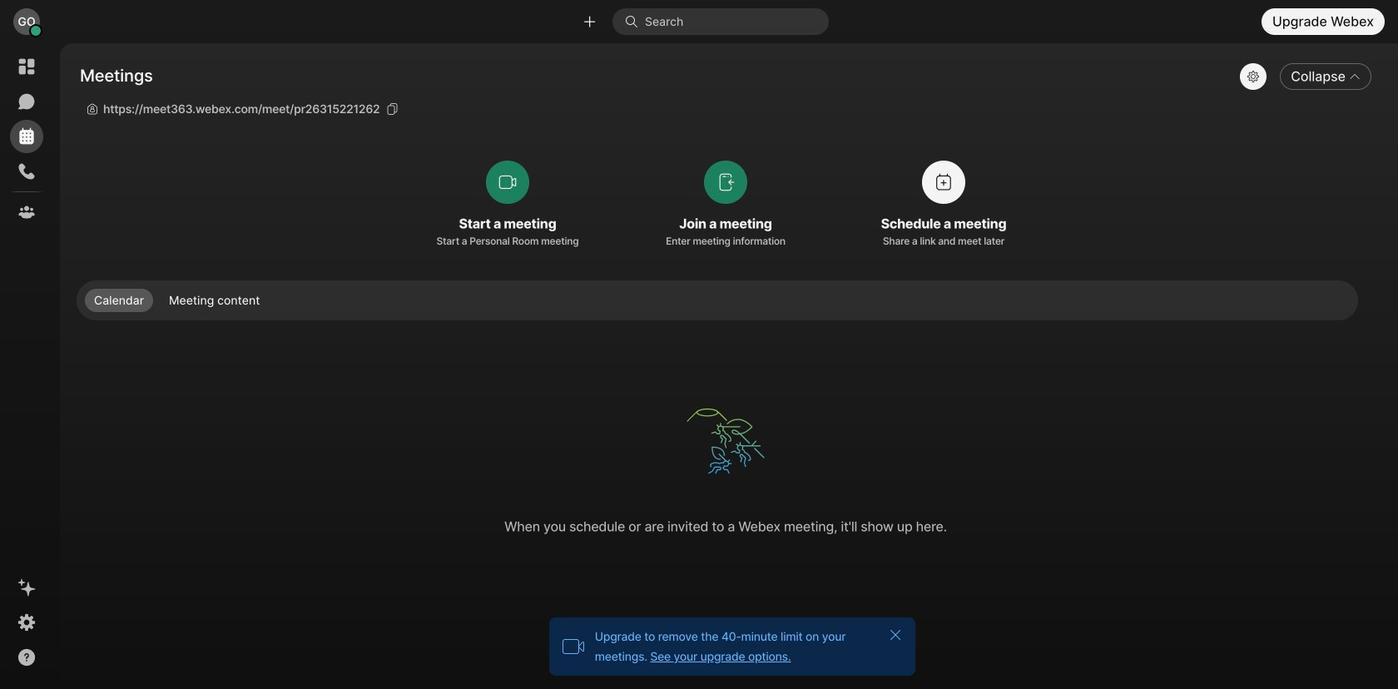 Task type: locate. For each thing, give the bounding box(es) containing it.
navigation
[[0, 43, 53, 689]]

cancel_16 image
[[889, 628, 902, 642]]



Task type: describe. For each thing, give the bounding box(es) containing it.
webex tab list
[[10, 50, 43, 229]]

camera_28 image
[[562, 635, 585, 658]]



Task type: vqa. For each thing, say whether or not it's contained in the screenshot.
MEETINGS TAB
no



